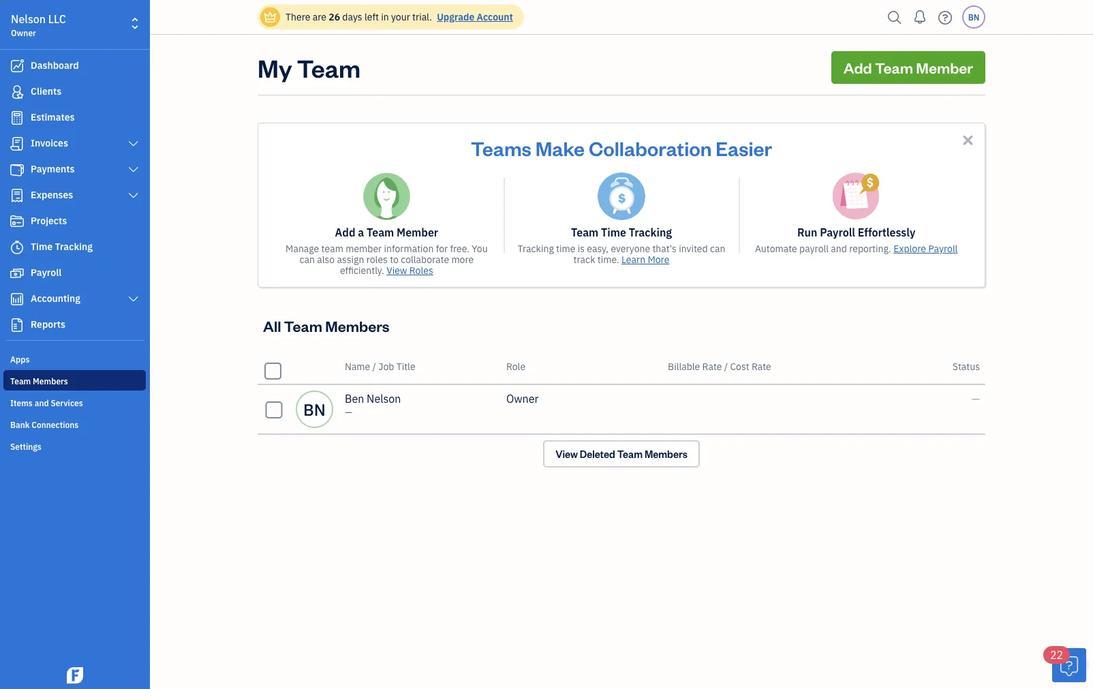 Task type: locate. For each thing, give the bounding box(es) containing it.
0 horizontal spatial can
[[300, 253, 315, 266]]

payroll up payroll
[[820, 225, 856, 240]]

1 vertical spatial chevron large down image
[[127, 294, 140, 305]]

1 horizontal spatial nelson
[[367, 392, 401, 406]]

add for add team member
[[844, 58, 873, 77]]

tracking left time
[[518, 242, 554, 255]]

2 rate from the left
[[752, 360, 772, 373]]

view deleted team members
[[556, 448, 688, 461]]

time.
[[598, 253, 620, 266]]

collaboration
[[589, 135, 712, 161]]

1 horizontal spatial member
[[917, 58, 974, 77]]

1 horizontal spatial tracking
[[518, 242, 554, 255]]

1 horizontal spatial /
[[725, 360, 728, 373]]

settings
[[10, 441, 41, 452]]

rate right the cost
[[752, 360, 772, 373]]

collaborate
[[401, 253, 449, 266]]

and inside main element
[[35, 398, 49, 408]]

2 / from the left
[[725, 360, 728, 373]]

view deleted team members link
[[544, 440, 700, 468]]

automate
[[755, 242, 798, 255]]

time up easy,
[[601, 225, 627, 240]]

time right the timer image
[[31, 240, 53, 253]]

client image
[[9, 85, 25, 99]]

bn right "go to help" icon
[[969, 12, 980, 23]]

add inside button
[[844, 58, 873, 77]]

0 horizontal spatial /
[[373, 360, 376, 373]]

explore
[[894, 242, 927, 255]]

days
[[343, 11, 362, 23]]

—
[[972, 392, 980, 406], [345, 406, 352, 419]]

nelson
[[11, 12, 46, 26], [367, 392, 401, 406]]

1 vertical spatial view
[[556, 448, 578, 461]]

2 vertical spatial payroll
[[31, 266, 62, 279]]

2 chevron large down image from the top
[[127, 190, 140, 201]]

1 horizontal spatial payroll
[[820, 225, 856, 240]]

owner
[[11, 27, 36, 38], [507, 392, 539, 406]]

services
[[51, 398, 83, 408]]

roles
[[367, 253, 388, 266]]

/ left the cost
[[725, 360, 728, 373]]

invoices link
[[3, 132, 146, 156]]

team down 26
[[297, 51, 361, 84]]

everyone
[[611, 242, 651, 255]]

2 horizontal spatial members
[[645, 448, 688, 461]]

— down status
[[972, 392, 980, 406]]

0 vertical spatial view
[[387, 264, 407, 277]]

ben
[[345, 392, 364, 406]]

0 horizontal spatial owner
[[11, 27, 36, 38]]

team right deleted
[[618, 448, 643, 461]]

apps link
[[3, 348, 146, 369]]

1 vertical spatial members
[[33, 376, 68, 387]]

nelson left llc
[[11, 12, 46, 26]]

0 vertical spatial member
[[917, 58, 974, 77]]

0 horizontal spatial tracking
[[55, 240, 93, 253]]

easier
[[716, 135, 773, 161]]

1 vertical spatial payroll
[[929, 242, 958, 255]]

accounting
[[31, 292, 80, 305]]

member
[[917, 58, 974, 77], [397, 225, 438, 240]]

0 horizontal spatial payroll
[[31, 266, 62, 279]]

team down the apps
[[10, 376, 31, 387]]

1 vertical spatial chevron large down image
[[127, 190, 140, 201]]

2 chevron large down image from the top
[[127, 294, 140, 305]]

payroll right explore
[[929, 242, 958, 255]]

chevron large down image for accounting
[[127, 294, 140, 305]]

chevron large down image for expenses
[[127, 190, 140, 201]]

owner up dashboard icon
[[11, 27, 36, 38]]

estimate image
[[9, 111, 25, 125]]

bn left ben
[[303, 399, 326, 420]]

payments
[[31, 163, 75, 175]]

chevron large down image inside expenses link
[[127, 190, 140, 201]]

payroll up accounting
[[31, 266, 62, 279]]

money image
[[9, 267, 25, 280]]

0 vertical spatial payroll
[[820, 225, 856, 240]]

dashboard link
[[3, 54, 146, 78]]

chevron large down image down payments link
[[127, 190, 140, 201]]

/
[[373, 360, 376, 373], [725, 360, 728, 373]]

make
[[536, 135, 585, 161]]

— down name
[[345, 406, 352, 419]]

bn
[[969, 12, 980, 23], [303, 399, 326, 420]]

/ left the job
[[373, 360, 376, 373]]

rate left the cost
[[703, 360, 722, 373]]

1 chevron large down image from the top
[[127, 164, 140, 175]]

member down "go to help" icon
[[917, 58, 974, 77]]

billable rate / cost rate
[[668, 360, 772, 373]]

payroll inside payroll link
[[31, 266, 62, 279]]

0 horizontal spatial member
[[397, 225, 438, 240]]

2 vertical spatial members
[[645, 448, 688, 461]]

1 horizontal spatial and
[[831, 242, 847, 255]]

0 vertical spatial chevron large down image
[[127, 164, 140, 175]]

view left deleted
[[556, 448, 578, 461]]

0 vertical spatial add
[[844, 58, 873, 77]]

expenses
[[31, 189, 73, 201]]

0 horizontal spatial add
[[335, 225, 356, 240]]

to
[[390, 253, 399, 266]]

bank connections link
[[3, 414, 146, 434]]

payroll
[[820, 225, 856, 240], [929, 242, 958, 255], [31, 266, 62, 279]]

time
[[556, 242, 576, 255]]

time
[[601, 225, 627, 240], [31, 240, 53, 253]]

0 horizontal spatial rate
[[703, 360, 722, 373]]

0 vertical spatial nelson
[[11, 12, 46, 26]]

more
[[648, 253, 670, 266]]

1 rate from the left
[[703, 360, 722, 373]]

owner inside nelson llc owner
[[11, 27, 36, 38]]

view left roles
[[387, 264, 407, 277]]

and right payroll
[[831, 242, 847, 255]]

can inside tracking time is easy, everyone that's invited can track time.
[[710, 242, 726, 255]]

name
[[345, 360, 370, 373]]

— inside ben nelson —
[[345, 406, 352, 419]]

tracking down projects 'link'
[[55, 240, 93, 253]]

0 vertical spatial chevron large down image
[[127, 138, 140, 149]]

add for add a team member
[[335, 225, 356, 240]]

1 chevron large down image from the top
[[127, 138, 140, 149]]

team members link
[[3, 370, 146, 391]]

rate
[[703, 360, 722, 373], [752, 360, 772, 373]]

0 vertical spatial and
[[831, 242, 847, 255]]

invoices
[[31, 137, 68, 149]]

chevron large down image
[[127, 164, 140, 175], [127, 294, 140, 305]]

team time tracking
[[571, 225, 672, 240]]

view for view roles
[[387, 264, 407, 277]]

2 horizontal spatial payroll
[[929, 242, 958, 255]]

can inside manage team member information for free. you can also assign roles to collaborate more efficiently.
[[300, 253, 315, 266]]

teams make collaboration easier
[[471, 135, 773, 161]]

report image
[[9, 318, 25, 332]]

tracking
[[629, 225, 672, 240], [55, 240, 93, 253], [518, 242, 554, 255]]

1 vertical spatial bn
[[303, 399, 326, 420]]

chevron large down image up payments link
[[127, 138, 140, 149]]

team members
[[10, 376, 68, 387]]

learn more
[[622, 253, 670, 266]]

items and services
[[10, 398, 83, 408]]

go to help image
[[935, 7, 957, 28]]

add
[[844, 58, 873, 77], [335, 225, 356, 240]]

free.
[[450, 242, 470, 255]]

1 vertical spatial owner
[[507, 392, 539, 406]]

member
[[346, 242, 382, 255]]

1 horizontal spatial rate
[[752, 360, 772, 373]]

chevron large down image inside payments link
[[127, 164, 140, 175]]

can
[[710, 242, 726, 255], [300, 253, 315, 266]]

tracking inside tracking time is easy, everyone that's invited can track time.
[[518, 242, 554, 255]]

26
[[329, 11, 340, 23]]

nelson right ben
[[367, 392, 401, 406]]

can left also
[[300, 253, 315, 266]]

and right items at the left
[[35, 398, 49, 408]]

0 horizontal spatial and
[[35, 398, 49, 408]]

1 horizontal spatial members
[[325, 316, 390, 335]]

team down search image
[[875, 58, 914, 77]]

member up information
[[397, 225, 438, 240]]

run
[[798, 225, 818, 240]]

in
[[381, 11, 389, 23]]

can right invited at the right
[[710, 242, 726, 255]]

1 horizontal spatial view
[[556, 448, 578, 461]]

1 horizontal spatial can
[[710, 242, 726, 255]]

view inside view deleted team members link
[[556, 448, 578, 461]]

0 horizontal spatial members
[[33, 376, 68, 387]]

chevron large down image
[[127, 138, 140, 149], [127, 190, 140, 201]]

owner down the role
[[507, 392, 539, 406]]

dashboard
[[31, 59, 79, 72]]

team right all
[[284, 316, 322, 335]]

1 horizontal spatial add
[[844, 58, 873, 77]]

you
[[472, 242, 488, 255]]

0 vertical spatial owner
[[11, 27, 36, 38]]

0 horizontal spatial nelson
[[11, 12, 46, 26]]

1 horizontal spatial time
[[601, 225, 627, 240]]

1 horizontal spatial bn
[[969, 12, 980, 23]]

are
[[313, 11, 327, 23]]

1 vertical spatial and
[[35, 398, 49, 408]]

0 horizontal spatial view
[[387, 264, 407, 277]]

there are 26 days left in your trial. upgrade account
[[286, 11, 513, 23]]

1 vertical spatial add
[[335, 225, 356, 240]]

1 vertical spatial time
[[31, 240, 53, 253]]

tracking up that's
[[629, 225, 672, 240]]

reports link
[[3, 313, 146, 338]]

1 vertical spatial nelson
[[367, 392, 401, 406]]

job
[[379, 360, 394, 373]]

0 horizontal spatial —
[[345, 406, 352, 419]]

tracking inside main element
[[55, 240, 93, 253]]

0 vertical spatial bn
[[969, 12, 980, 23]]

0 horizontal spatial bn
[[303, 399, 326, 420]]

upgrade account link
[[434, 11, 513, 23]]

your
[[391, 11, 410, 23]]

0 horizontal spatial time
[[31, 240, 53, 253]]

projects
[[31, 214, 67, 227]]

chevron large down image for payments
[[127, 164, 140, 175]]

chevron large down image up expenses link
[[127, 164, 140, 175]]

invoice image
[[9, 137, 25, 151]]

member inside button
[[917, 58, 974, 77]]

chevron large down image up reports link
[[127, 294, 140, 305]]

connections
[[32, 419, 79, 430]]

estimates link
[[3, 106, 146, 130]]

team time tracking image
[[598, 173, 646, 220]]



Task type: describe. For each thing, give the bounding box(es) containing it.
1 horizontal spatial —
[[972, 392, 980, 406]]

effortlessly
[[858, 225, 916, 240]]

2 horizontal spatial tracking
[[629, 225, 672, 240]]

manage
[[286, 242, 319, 255]]

expense image
[[9, 189, 25, 203]]

account
[[477, 11, 513, 23]]

track
[[574, 253, 596, 266]]

chevron large down image for invoices
[[127, 138, 140, 149]]

information
[[384, 242, 434, 255]]

roles
[[410, 264, 433, 277]]

22 button
[[1044, 646, 1087, 683]]

resource center badge image
[[1053, 648, 1087, 683]]

and inside run payroll effortlessly automate payroll and reporting. explore payroll
[[831, 242, 847, 255]]

clients link
[[3, 80, 146, 104]]

payments link
[[3, 158, 146, 182]]

teams
[[471, 135, 532, 161]]

manage team member information for free. you can also assign roles to collaborate more efficiently.
[[286, 242, 488, 277]]

invited
[[679, 242, 708, 255]]

items and services link
[[3, 392, 146, 413]]

tracking time is easy, everyone that's invited can track time.
[[518, 242, 726, 266]]

add a team member
[[335, 225, 438, 240]]

can for team time tracking
[[710, 242, 726, 255]]

a
[[358, 225, 364, 240]]

items
[[10, 398, 33, 408]]

members inside main element
[[33, 376, 68, 387]]

clients
[[31, 85, 62, 98]]

time tracking
[[31, 240, 93, 253]]

project image
[[9, 215, 25, 228]]

time tracking link
[[3, 235, 146, 260]]

team right a
[[367, 225, 394, 240]]

payroll
[[800, 242, 829, 255]]

close image
[[961, 132, 976, 148]]

learn
[[622, 253, 646, 266]]

notifications image
[[910, 3, 931, 31]]

team up is
[[571, 225, 599, 240]]

easy,
[[587, 242, 609, 255]]

my team
[[258, 51, 361, 84]]

0 vertical spatial time
[[601, 225, 627, 240]]

assign
[[337, 253, 364, 266]]

1 horizontal spatial owner
[[507, 392, 539, 406]]

efficiently.
[[340, 264, 384, 277]]

also
[[317, 253, 335, 266]]

chart image
[[9, 293, 25, 306]]

view for view deleted team members
[[556, 448, 578, 461]]

accounting link
[[3, 287, 146, 312]]

payment image
[[9, 163, 25, 177]]

team inside main element
[[10, 376, 31, 387]]

estimates
[[31, 111, 75, 123]]

settings link
[[3, 436, 146, 456]]

payroll link
[[3, 261, 146, 286]]

0 vertical spatial members
[[325, 316, 390, 335]]

team inside button
[[875, 58, 914, 77]]

run payroll effortlessly image
[[833, 173, 881, 220]]

can for add a team member
[[300, 253, 315, 266]]

all team members
[[263, 316, 390, 335]]

bn button
[[963, 5, 986, 29]]

nelson inside nelson llc owner
[[11, 12, 46, 26]]

ben nelson —
[[345, 392, 401, 419]]

reporting.
[[850, 242, 892, 255]]

billable
[[668, 360, 700, 373]]

time inside main element
[[31, 240, 53, 253]]

freshbooks image
[[64, 668, 86, 684]]

add team member button
[[832, 51, 986, 84]]

crown image
[[263, 10, 278, 24]]

llc
[[48, 12, 66, 26]]

upgrade
[[437, 11, 475, 23]]

left
[[365, 11, 379, 23]]

search image
[[884, 7, 906, 28]]

apps
[[10, 354, 30, 365]]

timer image
[[9, 241, 25, 254]]

1 / from the left
[[373, 360, 376, 373]]

expenses link
[[3, 183, 146, 208]]

that's
[[653, 242, 677, 255]]

name / job title
[[345, 360, 416, 373]]

deleted
[[580, 448, 616, 461]]

view roles
[[387, 264, 433, 277]]

nelson llc owner
[[11, 12, 66, 38]]

my
[[258, 51, 292, 84]]

bank connections
[[10, 419, 79, 430]]

dashboard image
[[9, 59, 25, 73]]

trial.
[[413, 11, 432, 23]]

all
[[263, 316, 281, 335]]

more
[[452, 253, 474, 266]]

for
[[436, 242, 448, 255]]

bn inside dropdown button
[[969, 12, 980, 23]]

22
[[1051, 648, 1064, 662]]

team
[[322, 242, 344, 255]]

nelson inside ben nelson —
[[367, 392, 401, 406]]

add a team member image
[[363, 173, 411, 220]]

run payroll effortlessly automate payroll and reporting. explore payroll
[[755, 225, 958, 255]]

is
[[578, 242, 585, 255]]

title
[[397, 360, 416, 373]]

role
[[507, 360, 526, 373]]

add team member
[[844, 58, 974, 77]]

main element
[[0, 0, 184, 689]]

1 vertical spatial member
[[397, 225, 438, 240]]

there
[[286, 11, 311, 23]]



Task type: vqa. For each thing, say whether or not it's contained in the screenshot.
the Items and Services link
yes



